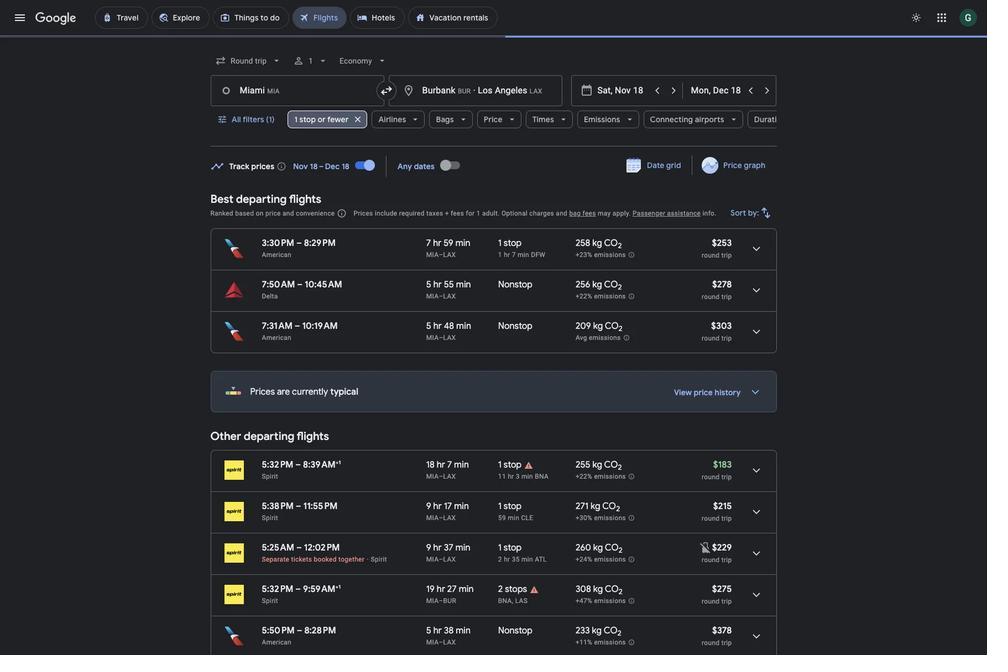 Task type: locate. For each thing, give the bounding box(es) containing it.
1 1 stop flight. element from the top
[[498, 238, 522, 251]]

lax inside 9 hr 17 min mia – lax
[[444, 455, 456, 463]]

$378 left flight details. leaves miami international airport at 5:50 pm on saturday, november 18 and arrives at los angeles international airport at 8:28 pm on saturday, november 18. icon
[[713, 567, 732, 578]]

– up tickets
[[297, 484, 302, 495]]

Departure time: 5:32 PM. text field
[[262, 401, 294, 412]]

hr left 20
[[504, 538, 510, 546]]

total duration 7 hr 59 min. element
[[427, 238, 498, 251]]

3 nonstop from the top
[[498, 567, 533, 578]]

1 vertical spatial this price for this flight doesn't include overhead bin access. if you need a carry-on bag, use the bags filter to update prices. image
[[699, 524, 712, 537]]

round inside $303 round trip
[[702, 335, 720, 343]]

9 inside 9 hr 37 min mia – lax
[[427, 484, 432, 495]]

0 vertical spatial flights
[[289, 193, 322, 206]]

– left 8:28 pm
[[297, 567, 302, 578]]

0 vertical spatial 209
[[576, 321, 591, 332]]

none search field containing burbank
[[211, 48, 805, 147]]

by:
[[748, 208, 759, 218]]

9 hr 37 min mia – lax
[[427, 484, 471, 505]]

total duration 5 hr 55 min. element down 5 hr 38 min mia – lax
[[427, 608, 498, 621]]

1 inside 1 stop 59 min cle
[[498, 442, 502, 453]]

1 vertical spatial avg
[[576, 622, 588, 629]]

1 +22% from the top
[[576, 293, 593, 301]]

255 kg co 2
[[576, 401, 622, 413]]

Departure text field
[[598, 76, 649, 106]]

price inside button
[[724, 160, 743, 170]]

round inside $215 round trip
[[702, 456, 720, 464]]

flight details. leaves miami international airport at 3:30 pm on saturday, november 18 and arrives at los angeles international airport at 8:29 pm on saturday, november 18. image
[[743, 236, 770, 262]]

0 horizontal spatial 18
[[342, 161, 350, 171]]

mia for 10:19 am
[[427, 334, 439, 342]]

kg for 233 kg co 2 +11% emissions
[[592, 567, 602, 578]]

1 for 1 stop or fewer
[[295, 115, 298, 125]]

kg inside 258 kg co 2
[[593, 238, 603, 249]]

5 hr 55 min mia – lax
[[427, 279, 471, 300], [427, 608, 471, 629]]

2 right 256
[[618, 283, 622, 292]]

+22% down 256
[[576, 293, 593, 301]]

hr for 11:55 pm
[[434, 442, 442, 453]]

2 avg from the top
[[576, 622, 588, 629]]

min inside 9 hr 37 min mia – lax
[[456, 484, 471, 495]]

– down "total duration 7 hr 59 min." element at top
[[439, 251, 444, 259]]

59 inside 1 stop 59 min cle
[[498, 455, 506, 463]]

hr inside 9 hr 37 min mia – lax
[[434, 484, 442, 495]]

+
[[445, 210, 449, 217]]

1 vertical spatial $378 round trip
[[702, 608, 732, 630]]

7 left 20
[[498, 538, 502, 546]]

mia down the 'total duration 18 hr 7 min.' element at the bottom of the page
[[427, 414, 439, 422]]

209 for 209 kg co 2
[[576, 321, 591, 332]]

2 lax from the top
[[444, 293, 456, 300]]

hr for 10:45 am
[[434, 279, 442, 291]]

mia for 11:58 pm
[[427, 621, 439, 629]]

mia for 8:39 am
[[427, 414, 439, 422]]

4 5 from the top
[[427, 608, 432, 619]]

co for 255 kg co 2
[[605, 401, 618, 412]]

8 trip from the top
[[722, 580, 732, 588]]

4 american from the top
[[262, 621, 292, 629]]

kg for 271 kg co 2 +30% emissions
[[591, 442, 601, 453]]

hr
[[433, 238, 442, 249], [504, 251, 510, 259], [434, 279, 442, 291], [434, 321, 442, 332], [437, 401, 445, 412], [508, 414, 514, 422], [434, 442, 442, 453], [434, 484, 442, 495], [504, 497, 510, 505], [437, 525, 446, 536], [504, 538, 510, 546], [434, 567, 442, 578], [434, 608, 442, 619]]

total duration 5 hr 55 min. element down 7 hr 59 min mia – lax
[[427, 279, 498, 292]]

co for 233 kg co 2 +11% emissions
[[604, 567, 618, 578]]

1 55 from the top
[[444, 279, 454, 291]]

+22% emissions for 256
[[576, 293, 626, 301]]

Departure time: 6:34 AM. text field
[[262, 525, 295, 536]]

0 horizontal spatial and
[[283, 210, 294, 217]]

american
[[262, 251, 292, 259], [262, 334, 292, 342], [262, 580, 292, 588], [262, 621, 292, 629]]

main menu image
[[13, 11, 27, 24]]

hr inside 5 hr 38 min mia – lax
[[434, 567, 442, 578]]

spirit inside 6:34 am – 5:40 pm spirit
[[262, 538, 278, 546]]

hr left 35
[[504, 497, 510, 505]]

trip down $378 text field
[[722, 580, 732, 588]]

2 spirit from the top
[[262, 455, 278, 463]]

0 vertical spatial 5 hr 55 min mia – lax
[[427, 279, 471, 300]]

min down for
[[456, 238, 471, 249]]

2 $378 round trip from the top
[[702, 608, 732, 630]]

round
[[702, 252, 720, 260], [702, 293, 720, 301], [702, 335, 720, 343], [702, 414, 720, 422], [702, 456, 720, 464], [702, 497, 720, 505], [702, 539, 720, 547], [702, 580, 720, 588], [702, 622, 720, 630]]

$215 round trip
[[702, 442, 732, 464]]

1 stop flight. element for 14 hr 6 min
[[498, 525, 522, 538]]

0 vertical spatial spirit
[[262, 414, 278, 422]]

total duration 5 hr 38 min. element
[[427, 567, 498, 579]]

leaves miami international airport at 3:30 pm on saturday, november 18 and arrives at los angeles international airport at 8:29 pm on saturday, november 18. element
[[262, 238, 336, 249]]

2 inside 209 kg co 2 avg emissions
[[619, 612, 623, 621]]

1 vertical spatial 9
[[427, 484, 432, 495]]

55 for 10:45 am
[[444, 279, 454, 291]]

hr inside 1 stop 1 hr 7 min dfw
[[504, 251, 510, 259]]

flight details. leaves miami international airport at 7:31 am on saturday, november 18 and arrives at los angeles international airport at 10:19 am on saturday, november 18. image
[[743, 319, 770, 345]]

hr left 3
[[508, 414, 514, 422]]

flight details. leaves miami international airport at 5:25 am on saturday, november 18 and arrives at los angeles international airport at 12:02 pm on saturday, november 18. image
[[743, 481, 770, 508]]

10:19 am
[[302, 321, 338, 332]]

$378 round trip for 233
[[702, 567, 732, 588]]

2 nonstop flight. element from the top
[[498, 321, 533, 334]]

Departure time: 5:38 PM. text field
[[262, 442, 294, 453]]

avg down 209 kg co 2
[[576, 334, 588, 342]]

1 horizontal spatial fees
[[583, 210, 596, 217]]

min inside 1 stop 1 hr 7 min dfw
[[518, 251, 530, 259]]

209 inside 209 kg co 2
[[576, 321, 591, 332]]

hr for 8:29 pm
[[433, 238, 442, 249]]

hr up 17
[[437, 401, 445, 412]]

lax for 10:45 am
[[444, 293, 456, 300]]

2 trip from the top
[[722, 293, 732, 301]]

1 9 from the top
[[427, 442, 432, 453]]

stop for 1 stop 1 hr 7 min dfw
[[504, 238, 522, 249]]

59 for stop
[[498, 455, 506, 463]]

burbank
[[422, 85, 456, 96]]

7 lax from the top
[[444, 580, 456, 588]]

hr inside 9 hr 17 min mia – lax
[[434, 442, 442, 453]]

lax inside 7 hr 59 min mia – lax
[[444, 251, 456, 259]]

mia for 8:29 pm
[[427, 251, 439, 259]]

3 american from the top
[[262, 580, 292, 588]]

passenger assistance button
[[633, 210, 701, 217]]

4 trip from the top
[[722, 414, 732, 422]]

18 right 18 – dec
[[342, 161, 350, 171]]

lax inside 5 hr 48 min mia – lax
[[444, 334, 456, 342]]

2 up +23% emissions in the top of the page
[[618, 241, 622, 251]]

kg up avg emissions
[[594, 321, 603, 332]]

min down 5 hr 38 min mia – lax
[[456, 608, 471, 619]]

1 total duration 5 hr 55 min. element from the top
[[427, 279, 498, 292]]

ranked based on price and convenience
[[211, 210, 335, 217]]

round for 11:55 pm
[[702, 456, 720, 464]]

2 inside 271 kg co 2 +30% emissions
[[617, 446, 620, 455]]

1 vertical spatial total duration 5 hr 55 min. element
[[427, 608, 498, 621]]

flight details. leaves miami international airport at 5:38 pm on saturday, november 18 and arrives at los angeles international airport at 11:55 pm on saturday, november 18. image
[[743, 440, 770, 466]]

layover (1 of 1) is a 2 hr 35 min layover at hartsfield-jackson atlanta international airport in atlanta. element
[[498, 496, 570, 505]]

1 stop flight. element up 35
[[498, 484, 522, 496]]

connecting
[[650, 115, 694, 125]]

0 vertical spatial 9
[[427, 442, 432, 453]]

2 209 from the top
[[576, 608, 591, 619]]

kg inside 209 kg co 2
[[594, 321, 603, 332]]

1 for 1 stop 7 hr 20 min
[[498, 525, 502, 536]]

1 spirit from the top
[[262, 414, 278, 422]]

4 1 stop flight. element from the top
[[498, 484, 522, 496]]

1 5 hr 55 min mia – lax from the top
[[427, 279, 471, 300]]

spirit for 5:38 pm
[[262, 455, 278, 463]]

min right 37
[[456, 484, 471, 495]]

2 round from the top
[[702, 293, 720, 301]]

stop for 1 stop 59 min cle
[[504, 442, 522, 453]]

avg
[[576, 334, 588, 342], [576, 622, 588, 629]]

stop for 1 stop 7 hr 20 min
[[504, 525, 522, 536]]

1 vertical spatial 59
[[498, 455, 506, 463]]

hr down taxes
[[433, 238, 442, 249]]

co inside the 255 kg co 2
[[605, 401, 618, 412]]

1 stop flight. element for 9 hr 37 min
[[498, 484, 522, 496]]

Departure time: 7:50 AM. text field
[[262, 279, 295, 291]]

2 inside the 255 kg co 2
[[618, 404, 622, 413]]

american down departure time: 7:31 am. text box
[[262, 334, 292, 342]]

co inside 271 kg co 2 +30% emissions
[[603, 442, 617, 453]]

round down $235 at right bottom
[[702, 497, 720, 505]]

1 vertical spatial spirit
[[262, 455, 278, 463]]

0 vertical spatial $378
[[713, 567, 732, 578]]

track
[[229, 161, 250, 171]]

optional
[[502, 210, 528, 217]]

2 inside 258 kg co 2
[[618, 241, 622, 251]]

mia inside 7 hr 59 min mia – lax
[[427, 251, 439, 259]]

3 nonstop flight. element from the top
[[498, 567, 533, 579]]

8 lax from the top
[[444, 621, 456, 629]]

+11%
[[576, 580, 593, 588]]

– inside 5:38 pm – 11:55 pm spirit
[[296, 442, 301, 453]]

1 vertical spatial round trip
[[702, 539, 732, 547]]

8:39 am
[[303, 401, 336, 412]]

12:02 pm
[[304, 484, 340, 495]]

this price for this flight doesn't include overhead bin access. if you need a carry-on bag, use the bags filter to update prices. image
[[699, 482, 712, 496], [699, 524, 712, 537]]

round for 10:19 am
[[702, 335, 720, 343]]

0 horizontal spatial 59
[[444, 238, 454, 249]]

stop up 35
[[504, 484, 522, 495]]

1 for 1 stop
[[498, 401, 502, 412]]

co right the 241
[[603, 525, 617, 536]]

2 $378 from the top
[[713, 608, 732, 619]]

emissions button
[[578, 106, 639, 133]]

4 lax from the top
[[444, 414, 456, 422]]

5 hr 55 min mia – lax for 11:58 pm
[[427, 608, 471, 629]]

271
[[576, 442, 589, 453]]

1 nonstop flight. element from the top
[[498, 279, 533, 292]]

mia down "total duration 9 hr 17 min." element
[[427, 455, 439, 463]]

7
[[427, 238, 431, 249], [512, 251, 516, 259], [448, 401, 452, 412], [498, 538, 502, 546]]

11
[[498, 414, 506, 422]]

co inside 260 kg co 2 +24% emissions
[[605, 484, 619, 495]]

2 for 241 kg co 2 +15% emissions
[[617, 529, 621, 538]]

taxes
[[427, 210, 443, 217]]

round down $378 text field
[[702, 580, 720, 588]]

2 55 from the top
[[444, 608, 454, 619]]

2 right 233
[[618, 570, 622, 579]]

flights up convenience
[[289, 193, 322, 206]]

None field
[[211, 51, 287, 71], [335, 51, 392, 71], [211, 51, 287, 71], [335, 51, 392, 71]]

6 mia from the top
[[427, 497, 439, 505]]

lax for 11:58 pm
[[444, 621, 456, 629]]

18 up 9 hr 17 min mia – lax
[[427, 401, 435, 412]]

2 vertical spatial spirit
[[262, 538, 278, 546]]

1 nonstop from the top
[[498, 279, 533, 291]]

kg inside 271 kg co 2 +30% emissions
[[591, 442, 601, 453]]

other
[[211, 371, 241, 385]]

spirit down departure time: 5:38 pm. text box
[[262, 455, 278, 463]]

Arrival time: 8:39 AM on  Sunday, November 19. text field
[[303, 401, 341, 412]]

main content
[[211, 152, 777, 656]]

1 mia from the top
[[427, 251, 439, 259]]

co down the 233 kg co 2 +11% emissions
[[605, 608, 619, 619]]

trip inside $278 round trip
[[722, 293, 732, 301]]

Departure time: 7:31 AM. text field
[[262, 321, 293, 332]]

1 $378 round trip from the top
[[702, 567, 732, 588]]

1 stop 59 min cle
[[498, 442, 534, 463]]

kg for 260 kg co 2 +24% emissions
[[594, 484, 603, 495]]

filters
[[243, 115, 264, 125]]

bags button
[[430, 106, 473, 133]]

0 vertical spatial price
[[484, 115, 503, 125]]

kg inside 209 kg co 2 avg emissions
[[594, 608, 603, 619]]

215 US dollars text field
[[714, 442, 732, 453]]

– right 6:34 am text box
[[297, 525, 302, 536]]

kg inside '256 kg co 2'
[[593, 279, 603, 291]]

trip for 8:39 am
[[722, 414, 732, 422]]

nonstop flight. element for 10:45 am
[[498, 279, 533, 292]]

2 american from the top
[[262, 334, 292, 342]]

min left 'cle'
[[508, 455, 520, 463]]

other departing flights
[[211, 371, 329, 385]]

2 mia from the top
[[427, 293, 439, 300]]

hr left 37
[[434, 484, 442, 495]]

departing up departure time: 5:32 pm. text field at bottom left
[[244, 371, 295, 385]]

Departure time: 9:03 PM. text field
[[262, 608, 295, 619]]

for
[[466, 210, 475, 217]]

round down $303
[[702, 335, 720, 343]]

+22% down 255
[[576, 414, 593, 422]]

1 $378 from the top
[[713, 567, 732, 578]]

bur
[[444, 538, 457, 546]]

$378 left flight details. leaves miami international airport at 9:03 pm on saturday, november 18 and arrives at los angeles international airport at 11:58 pm on saturday, november 18. icon at the bottom right of page
[[713, 608, 732, 619]]

round inside $183 round trip
[[702, 414, 720, 422]]

1 stop flight. element up 11
[[498, 401, 522, 413]]

– inside 3:30 pm – 8:29 pm american
[[297, 238, 302, 249]]

american down 9:03 pm
[[262, 621, 292, 629]]

price
[[266, 210, 281, 217]]

co inside 209 kg co 2 avg emissions
[[605, 608, 619, 619]]

– inside 14 hr 6 min mia – bur
[[439, 538, 444, 546]]

7 mia from the top
[[427, 538, 439, 546]]

2 5 hr 55 min mia – lax from the top
[[427, 608, 471, 629]]

1 inside 1 stop 2 hr 35 min
[[498, 484, 502, 495]]

1 american from the top
[[262, 251, 292, 259]]

183 US dollars text field
[[714, 401, 732, 412]]

2 right 260 at the right of page
[[619, 487, 623, 496]]

7:50 am
[[262, 279, 295, 291]]

mia inside 14 hr 6 min mia – bur
[[427, 538, 439, 546]]

$378
[[713, 567, 732, 578], [713, 608, 732, 619]]

2 for 258 kg co 2
[[618, 241, 622, 251]]

min right 6
[[455, 525, 470, 536]]

min inside 1 stop 2 hr 35 min
[[522, 497, 533, 505]]

0 vertical spatial 55
[[444, 279, 454, 291]]

main content containing best departing flights
[[211, 152, 777, 656]]

min up "total duration 9 hr 17 min." element
[[454, 401, 469, 412]]

hr inside 7 hr 59 min mia – lax
[[433, 238, 442, 249]]

emissions right +15%
[[595, 539, 626, 546]]

1 5 from the top
[[427, 279, 432, 291]]

+22% emissions for 255
[[576, 414, 626, 422]]

american for 7:31 am
[[262, 334, 292, 342]]

mia for 5:40 pm
[[427, 538, 439, 546]]

59 inside 7 hr 59 min mia – lax
[[444, 238, 454, 249]]

1 horizontal spatial price
[[724, 160, 743, 170]]

260 kg co 2 +24% emissions
[[576, 484, 626, 505]]

1 stop 7 hr 20 min
[[498, 525, 533, 546]]

leaves miami international airport at 7:31 am on saturday, november 18 and arrives at los angeles international airport at 10:19 am on saturday, november 18. element
[[262, 321, 338, 332]]

price inside popup button
[[484, 115, 503, 125]]

– down total duration 5 hr 48 min. element
[[439, 334, 444, 342]]

mia inside 18 hr 7 min mia – lax
[[427, 414, 439, 422]]

stop inside 1 stop 1 hr 7 min dfw
[[504, 238, 522, 249]]

3 trip from the top
[[722, 335, 732, 343]]

american for 3:30 pm
[[262, 251, 292, 259]]

2 down the 233 kg co 2 +11% emissions
[[619, 612, 623, 621]]

nov 18 – dec 18
[[293, 161, 350, 171]]

co inside the 233 kg co 2 +11% emissions
[[604, 567, 618, 578]]

5 inside 5 hr 48 min mia – lax
[[427, 321, 432, 332]]

$253
[[712, 238, 732, 249]]

5 down 7 hr 59 min mia – lax
[[427, 279, 432, 291]]

1 round from the top
[[702, 252, 720, 260]]

min right 35
[[522, 497, 533, 505]]

hr inside 5 hr 48 min mia – lax
[[434, 321, 442, 332]]

253 US dollars text field
[[712, 238, 732, 249]]

nonstop flight. element for 10:19 am
[[498, 321, 533, 334]]

prices
[[252, 161, 275, 171]]

find the best price region
[[211, 152, 777, 184]]

9 trip from the top
[[722, 622, 732, 630]]

378 US dollars text field
[[713, 567, 732, 578]]

co right 233
[[604, 567, 618, 578]]

3 spirit from the top
[[262, 538, 278, 546]]

total duration 5 hr 48 min. element
[[427, 321, 498, 334]]

1 vertical spatial flights
[[297, 371, 329, 385]]

emissions right the "+30%"
[[595, 456, 626, 463]]

departing
[[236, 193, 287, 206], [244, 371, 295, 385]]

lax down the 'total duration 18 hr 7 min.' element at the bottom of the page
[[444, 414, 456, 422]]

4 nonstop flight. element from the top
[[498, 608, 533, 621]]

1 for 1
[[309, 56, 313, 65]]

2 inside the 233 kg co 2 +11% emissions
[[618, 570, 622, 579]]

5 lax from the top
[[444, 455, 456, 463]]

1 horizontal spatial and
[[556, 210, 568, 217]]

trip down '253 us dollars' text field
[[722, 252, 732, 260]]

1 vertical spatial +22% emissions
[[576, 414, 626, 422]]

– down "total duration 9 hr 17 min." element
[[439, 455, 444, 463]]

14 hr 6 min mia – bur
[[427, 525, 470, 546]]

co inside 209 kg co 2
[[605, 321, 619, 332]]

adult.
[[483, 210, 500, 217]]

fees
[[451, 210, 464, 217], [583, 210, 596, 217]]

5 round from the top
[[702, 456, 720, 464]]

departing up on
[[236, 193, 287, 206]]

round down 183 us dollars text field
[[702, 414, 720, 422]]

any
[[398, 161, 412, 171]]

convenience
[[296, 210, 335, 217]]

co for 209 kg co 2 avg emissions
[[605, 608, 619, 619]]

and
[[283, 210, 294, 217], [556, 210, 568, 217]]

stop inside "popup button"
[[300, 115, 316, 125]]

emissions inside 260 kg co 2 +24% emissions
[[595, 497, 626, 505]]

– inside 5:50 pm – 8:28 pm american
[[297, 567, 302, 578]]

leaves miami international airport at 5:38 pm on saturday, november 18 and arrives at los angeles international airport at 11:55 pm on saturday, november 18. element
[[262, 442, 338, 453]]

stop up 3
[[504, 401, 522, 412]]

0 vertical spatial $378 round trip
[[702, 567, 732, 588]]

los
[[478, 85, 493, 96]]

kg for 255 kg co 2
[[593, 401, 603, 412]]

3 1 stop flight. element from the top
[[498, 442, 522, 455]]

spirit inside 5:32 pm – 8:39 am spirit
[[262, 414, 278, 422]]

9:03 pm
[[262, 608, 295, 619]]

stop up layover (1 of 1) is a 1 hr 7 min layover at dallas/fort worth international airport in dallas. element
[[504, 238, 522, 249]]

co for 256 kg co 2
[[605, 279, 618, 291]]

round for 8:29 pm
[[702, 252, 720, 260]]

cle
[[522, 455, 534, 463]]

min inside 5 hr 48 min mia – lax
[[457, 321, 471, 332]]

co right 255
[[605, 401, 618, 412]]

flights for best departing flights
[[289, 193, 322, 206]]

1 round trip from the top
[[702, 497, 732, 505]]

1 vertical spatial 18
[[427, 401, 435, 412]]

5 1 stop flight. element from the top
[[498, 525, 522, 538]]

mia up 14
[[427, 497, 439, 505]]

nonstop flight. element for 8:28 pm
[[498, 567, 533, 579]]

3 5 from the top
[[427, 567, 432, 578]]

Arrival time: 11:58 PM. text field
[[304, 608, 339, 619]]

change appearance image
[[904, 4, 930, 31]]

0 vertical spatial +22% emissions
[[576, 293, 626, 301]]

0 vertical spatial 59
[[444, 238, 454, 249]]

trip down the 215 us dollars text field
[[722, 456, 732, 464]]

1 vertical spatial 5 hr 55 min mia – lax
[[427, 608, 471, 629]]

min right 17
[[454, 442, 469, 453]]

1 stop flight. element
[[498, 238, 522, 251], [498, 401, 522, 413], [498, 442, 522, 455], [498, 484, 522, 496], [498, 525, 522, 538]]

1 stop flight. element up 20
[[498, 525, 522, 538]]

2 right 255
[[618, 404, 622, 413]]

stop up 20
[[504, 525, 522, 536]]

8:28 pm
[[305, 567, 336, 578]]

1 vertical spatial $378
[[713, 608, 732, 619]]

total duration 5 hr 55 min. element
[[427, 279, 498, 292], [427, 608, 498, 621]]

mia for 10:45 am
[[427, 293, 439, 300]]

mia inside 9 hr 17 min mia – lax
[[427, 455, 439, 463]]

5 trip from the top
[[722, 456, 732, 464]]

1 vertical spatial +22%
[[576, 414, 593, 422]]

2 +22% emissions from the top
[[576, 414, 626, 422]]

stop
[[300, 115, 316, 125], [504, 238, 522, 249], [504, 401, 522, 412], [504, 442, 522, 453], [504, 484, 522, 495], [504, 525, 522, 536]]

2 for 260 kg co 2 +24% emissions
[[619, 487, 623, 496]]

flights for other departing flights
[[297, 371, 329, 385]]

1 inside 1 stop or fewer "popup button"
[[295, 115, 298, 125]]

5 for 10:19 am
[[427, 321, 432, 332]]

0 vertical spatial departing
[[236, 193, 287, 206]]

min right 48
[[457, 321, 471, 332]]

mia inside 9 hr 37 min mia – lax
[[427, 497, 439, 505]]

2 for 256 kg co 2
[[618, 283, 622, 292]]

kg inside the 233 kg co 2 +11% emissions
[[592, 567, 602, 578]]

apply.
[[613, 210, 631, 217]]

$183
[[714, 401, 732, 412]]

6 lax from the top
[[444, 497, 456, 505]]

1 209 from the top
[[576, 321, 591, 332]]

1 vertical spatial 209
[[576, 608, 591, 619]]

– down the total duration 14 hr 6 min. element
[[439, 538, 444, 546]]

co inside '256 kg co 2'
[[605, 279, 618, 291]]

5 for 10:45 am
[[427, 279, 432, 291]]

round inside $278 round trip
[[702, 293, 720, 301]]

1 and from the left
[[283, 210, 294, 217]]

– right 9:03 pm text field
[[297, 608, 302, 619]]

1 trip from the top
[[722, 252, 732, 260]]

trip inside $303 round trip
[[722, 335, 732, 343]]

spirit for 6:34 am
[[262, 538, 278, 546]]

9 mia from the top
[[427, 621, 439, 629]]

leaves miami international airport at 9:03 pm on saturday, november 18 and arrives at los angeles international airport at 11:58 pm on saturday, november 18. element
[[262, 608, 339, 619]]

2 up avg emissions
[[619, 324, 623, 334]]

co for 271 kg co 2 +30% emissions
[[603, 442, 617, 453]]

$278 round trip
[[702, 279, 732, 301]]

stop inside 1 stop 2 hr 35 min
[[504, 484, 522, 495]]

0 vertical spatial 18
[[342, 161, 350, 171]]

None search field
[[211, 48, 805, 147]]

lax inside 5 hr 38 min mia – lax
[[444, 580, 456, 588]]

1 horizontal spatial 18
[[427, 401, 435, 412]]

+22% for 255
[[576, 414, 593, 422]]

Arrival time: 12:02 PM. text field
[[304, 484, 340, 495]]

5 inside 5 hr 38 min mia – lax
[[427, 567, 432, 578]]

learn more about ranking image
[[337, 209, 347, 219]]

nonstop
[[498, 279, 533, 291], [498, 321, 533, 332], [498, 567, 533, 578], [498, 608, 533, 619]]

303 US dollars text field
[[712, 321, 732, 332]]

+22% for 256
[[576, 293, 593, 301]]

lax down "total duration 7 hr 59 min." element at top
[[444, 251, 456, 259]]

0 vertical spatial this price for this flight doesn't include overhead bin access. if you need a carry-on bag, use the bags filter to update prices. image
[[699, 482, 712, 496]]

emissions down +11%
[[589, 622, 621, 629]]

3 mia from the top
[[427, 334, 439, 342]]

min inside 9 hr 17 min mia – lax
[[454, 442, 469, 453]]

trip
[[722, 252, 732, 260], [722, 293, 732, 301], [722, 335, 732, 343], [722, 414, 732, 422], [722, 456, 732, 464], [722, 497, 732, 505], [722, 539, 732, 547], [722, 580, 732, 588], [722, 622, 732, 630]]

1 fees from the left
[[451, 210, 464, 217]]

0 vertical spatial total duration 5 hr 55 min. element
[[427, 279, 498, 292]]

round down the $343 text box
[[702, 539, 720, 547]]

59 left 'cle'
[[498, 455, 506, 463]]

3 lax from the top
[[444, 334, 456, 342]]

2 5 from the top
[[427, 321, 432, 332]]

9 left 17
[[427, 442, 432, 453]]

241 kg co 2 +15% emissions
[[576, 525, 626, 546]]

hr for 8:28 pm
[[434, 567, 442, 578]]

4 nonstop from the top
[[498, 608, 533, 619]]

0 vertical spatial round trip
[[702, 497, 732, 505]]

1 vertical spatial 55
[[444, 608, 454, 619]]

–
[[297, 238, 302, 249], [439, 251, 444, 259], [297, 279, 303, 291], [439, 293, 444, 300], [295, 321, 300, 332], [439, 334, 444, 342], [296, 401, 301, 412], [439, 414, 444, 422], [296, 442, 301, 453], [439, 455, 444, 463], [297, 484, 302, 495], [439, 497, 444, 505], [297, 525, 302, 536], [439, 538, 444, 546], [297, 567, 302, 578], [439, 580, 444, 588], [297, 608, 302, 619], [439, 621, 444, 629]]

233 kg co 2 +11% emissions
[[576, 567, 626, 588]]

layover (1 of 1) is a 11 hr 3 min overnight layover at nashville international airport in nashville. element
[[498, 413, 570, 422]]

2 inside 260 kg co 2 +24% emissions
[[619, 487, 623, 496]]

5 hr 55 min mia – lax for 10:45 am
[[427, 279, 471, 300]]

co inside 241 kg co 2 +15% emissions
[[603, 525, 617, 536]]

271 kg co 2 +30% emissions
[[576, 442, 626, 463]]

0 horizontal spatial fees
[[451, 210, 464, 217]]

– inside the 5:25 am – 12:02 pm separate tickets booked together
[[297, 484, 302, 495]]

2 total duration 5 hr 55 min. element from the top
[[427, 608, 498, 621]]

9 inside 9 hr 17 min mia – lax
[[427, 442, 432, 453]]

kg right 256
[[593, 279, 603, 291]]

round for 8:28 pm
[[702, 580, 720, 588]]

kg inside 260 kg co 2 +24% emissions
[[594, 484, 603, 495]]

hr left 38
[[434, 567, 442, 578]]

5 left 48
[[427, 321, 432, 332]]

3 round from the top
[[702, 335, 720, 343]]

best
[[211, 193, 234, 206]]

260
[[576, 484, 591, 495]]

59 down +
[[444, 238, 454, 249]]

$183 round trip
[[702, 401, 732, 422]]

round trip down $343
[[702, 539, 732, 547]]

loading results progress bar
[[0, 35, 988, 38]]

hr inside 1 stop 7 hr 20 min
[[504, 538, 510, 546]]

1 stop flight. element up 'cle'
[[498, 442, 522, 455]]

– down the 'total duration 18 hr 7 min.' element at the bottom of the page
[[439, 414, 444, 422]]

round down 278 us dollars text field
[[702, 293, 720, 301]]

5 mia from the top
[[427, 455, 439, 463]]

Arrival time: 10:19 AM. text field
[[302, 321, 338, 332]]

hr for 12:02 pm
[[434, 484, 442, 495]]

1 horizontal spatial 59
[[498, 455, 506, 463]]

may
[[598, 210, 611, 217]]

7 left dfw
[[512, 251, 516, 259]]

37
[[444, 484, 454, 495]]

flight details. leaves miami international airport at 6:34 am on saturday, november 18 and arrives at hollywood burbank airport at 5:40 pm on saturday, november 18. image
[[743, 523, 770, 549]]

1 button
[[289, 48, 333, 74]]

leaves miami international airport at 5:32 pm on saturday, november 18 and arrives at los angeles international airport at 8:39 am on sunday, november 19. element
[[262, 401, 341, 412]]

hr left 6
[[437, 525, 446, 536]]

round trip down 235 us dollars text field
[[702, 497, 732, 505]]

lax inside 18 hr 7 min mia – lax
[[444, 414, 456, 422]]

american inside 5:50 pm – 8:28 pm american
[[262, 580, 292, 588]]

7 hr 59 min mia – lax
[[427, 238, 471, 259]]

1 lax from the top
[[444, 251, 456, 259]]

1 vertical spatial departing
[[244, 371, 295, 385]]

this price for this flight doesn't include overhead bin access. if you need a carry-on bag, use the bags filter to update prices. image for $343
[[699, 524, 712, 537]]

fees right +
[[451, 210, 464, 217]]

Arrival time: 5:40 PM. text field
[[305, 525, 338, 536]]

0 horizontal spatial price
[[484, 115, 503, 125]]

2 +22% from the top
[[576, 414, 593, 422]]

total duration 9 hr 37 min. element
[[427, 484, 498, 496]]

spirit inside 5:38 pm – 11:55 pm spirit
[[262, 455, 278, 463]]

8 mia from the top
[[427, 580, 439, 588]]

3
[[516, 414, 520, 422]]

0 vertical spatial +22%
[[576, 293, 593, 301]]

4 mia from the top
[[427, 414, 439, 422]]

kg inside 241 kg co 2 +15% emissions
[[591, 525, 601, 536]]

min inside 1 stop 7 hr 20 min
[[522, 538, 533, 546]]

stop for 1 stop or fewer
[[300, 115, 316, 125]]

2 inside '256 kg co 2'
[[618, 283, 622, 292]]

hr for 11:58 pm
[[434, 608, 442, 619]]

4 round from the top
[[702, 414, 720, 422]]

kg for 258 kg co 2
[[593, 238, 603, 249]]

9 round from the top
[[702, 622, 720, 630]]

trip inside $183 round trip
[[722, 414, 732, 422]]

trip for 11:58 pm
[[722, 622, 732, 630]]

+30%
[[576, 456, 593, 463]]

$215
[[714, 442, 732, 453]]

american for 5:50 pm
[[262, 580, 292, 588]]

$378 round trip left flight details. leaves miami international airport at 9:03 pm on saturday, november 18 and arrives at los angeles international airport at 11:58 pm on saturday, november 18. icon at the bottom right of page
[[702, 608, 732, 630]]

min down 7 hr 59 min mia – lax
[[456, 279, 471, 291]]

– inside 18 hr 7 min mia – lax
[[439, 414, 444, 422]]

Arrival time: 11:55 PM. text field
[[304, 442, 338, 453]]

0 vertical spatial avg
[[576, 334, 588, 342]]

stop left or
[[300, 115, 316, 125]]

2 left 35
[[498, 497, 502, 505]]

flights up 8:39 am
[[297, 371, 329, 385]]

1 +22% emissions from the top
[[576, 293, 626, 301]]

round inside '$253 round trip'
[[702, 252, 720, 260]]

2 inside 241 kg co 2 +15% emissions
[[617, 529, 621, 538]]

stop inside 1 stop 59 min cle
[[504, 442, 522, 453]]

8 round from the top
[[702, 580, 720, 588]]

nonstop flight. element
[[498, 279, 533, 292], [498, 321, 533, 334], [498, 567, 533, 579], [498, 608, 533, 621]]

trip down 235 us dollars text field
[[722, 497, 732, 505]]

mia down 5 hr 38 min mia – lax
[[427, 621, 439, 629]]

stop up 'cle'
[[504, 442, 522, 453]]

233
[[576, 567, 590, 578]]

flight details. leaves miami international airport at 5:32 pm on saturday, november 18 and arrives at los angeles international airport at 8:39 am on sunday, november 19. image
[[743, 398, 770, 425]]

trip for 8:28 pm
[[722, 580, 732, 588]]

2 round trip from the top
[[702, 539, 732, 547]]

5:38 pm
[[262, 442, 294, 453]]

7 round from the top
[[702, 539, 720, 547]]

1 for 1 stop 59 min cle
[[498, 442, 502, 453]]

+15%
[[576, 539, 593, 546]]

1 vertical spatial price
[[724, 160, 743, 170]]

2 nonstop from the top
[[498, 321, 533, 332]]

None text field
[[211, 75, 384, 106], [389, 75, 562, 106], [211, 75, 384, 106], [389, 75, 562, 106]]

2 9 from the top
[[427, 484, 432, 495]]



Task type: vqa. For each thing, say whether or not it's contained in the screenshot.
the leftmost '59'
yes



Task type: describe. For each thing, give the bounding box(es) containing it.
$303 round trip
[[702, 321, 732, 343]]

duration
[[755, 115, 787, 125]]

6
[[448, 525, 453, 536]]

2 and from the left
[[556, 210, 568, 217]]

min right 3
[[522, 414, 533, 422]]

lax for 8:29 pm
[[444, 251, 456, 259]]

charges
[[530, 210, 555, 217]]

round trip for $235
[[702, 497, 732, 505]]

241
[[576, 525, 589, 536]]

5 for 11:58 pm
[[427, 608, 432, 619]]

total duration 5 hr 55 min. element for 256
[[427, 279, 498, 292]]

– down 5 hr 38 min mia – lax
[[439, 621, 444, 629]]

– inside 5 hr 48 min mia – lax
[[439, 334, 444, 342]]

total duration 5 hr 55 min. element for 209
[[427, 608, 498, 621]]

2 for 209 kg co 2 avg emissions
[[619, 612, 623, 621]]

emissions down 209 kg co 2
[[589, 334, 621, 342]]

7 inside 7 hr 59 min mia – lax
[[427, 238, 431, 249]]

include
[[375, 210, 398, 217]]

1 stop flight. element for 7 hr 59 min
[[498, 238, 522, 251]]

343 US dollars text field
[[712, 525, 732, 536]]

prices include required taxes + fees for 1 adult. optional charges and bag fees may apply. passenger assistance
[[354, 210, 701, 217]]

Return text field
[[691, 76, 742, 106]]

Arrival time: 8:29 PM. text field
[[304, 238, 336, 249]]

1 stop
[[498, 401, 522, 412]]

6 trip from the top
[[722, 497, 732, 505]]

min inside 7 hr 59 min mia – lax
[[456, 238, 471, 249]]

+23%
[[576, 251, 593, 259]]

avg emissions
[[576, 334, 621, 342]]

dates
[[414, 161, 435, 171]]

avg inside 209 kg co 2 avg emissions
[[576, 622, 588, 629]]

1 for 1 stop 2 hr 35 min
[[498, 484, 502, 495]]

$378 for 209
[[713, 608, 732, 619]]

kg for 241 kg co 2 +15% emissions
[[591, 525, 601, 536]]

– inside 9 hr 37 min mia – lax
[[439, 497, 444, 505]]

209 kg co 2 avg emissions
[[576, 608, 623, 629]]

3:30 pm – 8:29 pm american
[[262, 238, 336, 259]]

9 for 9 hr 17 min
[[427, 442, 432, 453]]

18 inside 18 hr 7 min mia – lax
[[427, 401, 435, 412]]

leaves miami international airport at 5:25 am on saturday, november 18 and arrives at los angeles international airport at 12:02 pm on saturday, november 18. element
[[262, 484, 340, 495]]

passenger
[[633, 210, 666, 217]]

+23% emissions
[[576, 251, 626, 259]]

mia for 8:28 pm
[[427, 580, 439, 588]]

lax for 8:39 am
[[444, 414, 456, 422]]

connecting airports
[[650, 115, 725, 125]]

emissions inside 209 kg co 2 avg emissions
[[589, 622, 621, 629]]

nonstop for 10:45 am
[[498, 279, 533, 291]]

emissions inside 241 kg co 2 +15% emissions
[[595, 539, 626, 546]]

8:29 pm
[[304, 238, 336, 249]]

co for 209 kg co 2
[[605, 321, 619, 332]]

$253 round trip
[[702, 238, 732, 260]]

5 hr 48 min mia – lax
[[427, 321, 471, 342]]

+24%
[[576, 497, 593, 505]]

1 stop or fewer
[[295, 115, 349, 125]]

airlines button
[[372, 106, 425, 133]]

1 stop 2 hr 35 min
[[498, 484, 533, 505]]

256 kg co 2
[[576, 279, 622, 292]]

connecting airports button
[[644, 106, 744, 133]]

min inside 5 hr 38 min mia – lax
[[456, 567, 471, 578]]

$378 round trip for 209
[[702, 608, 732, 630]]

tickets
[[291, 497, 312, 505]]

2 inside 1 stop 2 hr 35 min
[[498, 497, 502, 505]]

hr for 10:19 am
[[434, 321, 442, 332]]

stop for 1 stop
[[504, 401, 522, 412]]

378 US dollars text field
[[713, 608, 732, 619]]

angeles
[[495, 85, 528, 96]]

all
[[232, 115, 241, 125]]

price graph
[[724, 160, 766, 170]]

this price for this flight doesn't include overhead bin access. if you need a carry-on bag, use the bags filter to update prices. image for $235
[[699, 482, 712, 496]]

date grid button
[[618, 155, 690, 175]]

nov
[[293, 161, 308, 171]]

trip for 11:55 pm
[[722, 456, 732, 464]]

co for 260 kg co 2 +24% emissions
[[605, 484, 619, 495]]

swap origin and destination. image
[[380, 84, 393, 97]]

separate tickets booked together. this trip includes tickets from multiple airlines. missed connections may be protected by kiwi.com.. element
[[262, 497, 365, 505]]

layover (1 of 1) is a 59 min layover at cleveland hopkins international airport in cleveland. element
[[498, 455, 570, 464]]

ranked
[[211, 210, 233, 217]]

278 US dollars text field
[[713, 279, 732, 291]]

learn more about tracked prices image
[[277, 161, 287, 171]]

258
[[576, 238, 591, 249]]

airlines
[[379, 115, 406, 125]]

price graph button
[[695, 155, 775, 175]]

7 trip from the top
[[722, 539, 732, 547]]

assistance
[[668, 210, 701, 217]]

price for price
[[484, 115, 503, 125]]

all filters (1)
[[232, 115, 275, 125]]

5:25 am – 12:02 pm separate tickets booked together
[[262, 484, 365, 505]]

total duration 9 hr 17 min. element
[[427, 442, 498, 455]]

55 for 11:58 pm
[[444, 608, 454, 619]]

9 for 9 hr 37 min
[[427, 484, 432, 495]]

hr inside 1 stop 2 hr 35 min
[[504, 497, 510, 505]]

7:31 am
[[262, 321, 293, 332]]

booked
[[314, 497, 337, 505]]

mia for 12:02 pm
[[427, 497, 439, 505]]

5:32 pm
[[262, 401, 294, 412]]

bna
[[535, 414, 549, 422]]

7 inside 18 hr 7 min mia – lax
[[448, 401, 452, 412]]

emissions down '256 kg co 2'
[[595, 293, 626, 301]]

9:03 pm – 11:58 pm american
[[262, 608, 339, 629]]

2 for 271 kg co 2 +30% emissions
[[617, 446, 620, 455]]

sort by:
[[731, 208, 759, 218]]

Departure time: 3:30 PM. text field
[[262, 238, 294, 249]]

$378 for 233
[[713, 567, 732, 578]]

– inside 7:50 am – 10:45 am delta
[[297, 279, 303, 291]]

20
[[512, 538, 520, 546]]

layover (1 of 1) is a 1 hr 7 min layover at dallas/fort worth international airport in dallas. element
[[498, 251, 570, 260]]

5 for 8:28 pm
[[427, 567, 432, 578]]

6:34 am – 5:40 pm spirit
[[262, 525, 338, 546]]

flight details. leaves miami international airport at 9:03 pm on saturday, november 18 and arrives at los angeles international airport at 11:58 pm on saturday, november 18. image
[[743, 606, 770, 632]]

209 for 209 kg co 2 avg emissions
[[576, 608, 591, 619]]

– inside 5 hr 38 min mia – lax
[[439, 580, 444, 588]]

18 hr 7 min mia – lax
[[427, 401, 469, 422]]

date
[[647, 160, 665, 170]]

round for 10:45 am
[[702, 293, 720, 301]]

departing for other
[[244, 371, 295, 385]]

mia for 11:55 pm
[[427, 455, 439, 463]]

trip for 10:45 am
[[722, 293, 732, 301]]

– inside 9 hr 17 min mia – lax
[[439, 455, 444, 463]]

kg for 256 kg co 2
[[593, 279, 603, 291]]

flight details. leaves miami international airport at 7:50 am on saturday, november 18 and arrives at los angeles international airport at 10:45 am on saturday, november 18. image
[[743, 277, 770, 304]]

emissions inside the 233 kg co 2 +11% emissions
[[595, 580, 626, 588]]

1 avg from the top
[[576, 334, 588, 342]]

emissions inside 271 kg co 2 +30% emissions
[[595, 456, 626, 463]]

min inside 1 stop 59 min cle
[[508, 455, 520, 463]]

co for 258 kg co 2
[[604, 238, 618, 249]]

min inside 14 hr 6 min mia – bur
[[455, 525, 470, 536]]

48
[[444, 321, 454, 332]]

11 hr 3 min bna
[[498, 414, 549, 422]]

trip for 8:29 pm
[[722, 252, 732, 260]]

layover (1 of 1) is a 7 hr 20 min layover at harry reid international airport in las vegas. element
[[498, 538, 570, 547]]

total duration 18 hr 7 min. element
[[427, 401, 498, 413]]

5:50 pm
[[262, 567, 295, 578]]

times button
[[526, 106, 573, 133]]

spirit for 5:32 pm
[[262, 414, 278, 422]]

· los angeles
[[471, 85, 528, 96]]

3:30 pm
[[262, 238, 294, 249]]

emissions down the 255 kg co 2
[[595, 414, 626, 422]]

kg for 209 kg co 2 avg emissions
[[594, 608, 603, 619]]

leaves miami international airport at 7:50 am on saturday, november 18 and arrives at los angeles international airport at 10:45 am on saturday, november 18. element
[[262, 279, 342, 291]]

on
[[256, 210, 264, 217]]

$235
[[712, 484, 732, 495]]

2 for 255 kg co 2
[[618, 404, 622, 413]]

or
[[318, 115, 326, 125]]

256
[[576, 279, 591, 291]]

hr for 8:39 am
[[437, 401, 445, 412]]

round trip for $343
[[702, 539, 732, 547]]

emissions down 258 kg co 2
[[595, 251, 626, 259]]

7 inside 1 stop 7 hr 20 min
[[498, 538, 502, 546]]

lax for 8:28 pm
[[444, 580, 456, 588]]

Departure time: 5:50 PM. text field
[[262, 567, 295, 578]]

– inside the 9:03 pm – 11:58 pm american
[[297, 608, 302, 619]]

fewer
[[328, 115, 349, 125]]

all filters (1) button
[[211, 106, 283, 133]]

round for 8:39 am
[[702, 414, 720, 422]]

2 for 209 kg co 2
[[619, 324, 623, 334]]

5:38 pm – 11:55 pm spirit
[[262, 442, 338, 463]]

9 hr 17 min mia – lax
[[427, 442, 469, 463]]

nonstop flight. element for 11:58 pm
[[498, 608, 533, 621]]

7 inside 1 stop 1 hr 7 min dfw
[[512, 251, 516, 259]]

– inside 6:34 am – 5:40 pm spirit
[[297, 525, 302, 536]]

bags
[[436, 115, 454, 125]]

5:25 am
[[262, 484, 294, 495]]

2 for 233 kg co 2 +11% emissions
[[618, 570, 622, 579]]

209 kg co 2
[[576, 321, 623, 334]]

any dates
[[398, 161, 435, 171]]

trip for 10:19 am
[[722, 335, 732, 343]]

Departure time: 5:25 AM. text field
[[262, 484, 294, 495]]

1 for 1 stop 1 hr 7 min dfw
[[498, 238, 502, 249]]

round for 11:58 pm
[[702, 622, 720, 630]]

2 fees from the left
[[583, 210, 596, 217]]

235 US dollars text field
[[712, 484, 732, 495]]

5 hr 38 min mia – lax
[[427, 567, 471, 588]]

1 stop flight. element for 9 hr 17 min
[[498, 442, 522, 455]]

lax for 11:55 pm
[[444, 455, 456, 463]]

price for price graph
[[724, 160, 743, 170]]

6 round from the top
[[702, 497, 720, 505]]

– up 5 hr 48 min mia – lax
[[439, 293, 444, 300]]

duration button
[[748, 106, 805, 133]]

leaves miami international airport at 5:50 pm on saturday, november 18 and arrives at los angeles international airport at 8:28 pm on saturday, november 18. element
[[262, 567, 336, 578]]

5:50 pm – 8:28 pm american
[[262, 567, 336, 588]]

Arrival time: 10:45 AM. text field
[[305, 279, 342, 291]]

59 for hr
[[444, 238, 454, 249]]

2 1 stop flight. element from the top
[[498, 401, 522, 413]]

co for 241 kg co 2 +15% emissions
[[603, 525, 617, 536]]

18 inside the find the best price "region"
[[342, 161, 350, 171]]

14
[[427, 525, 435, 536]]

– inside 5:32 pm – 8:39 am spirit
[[296, 401, 301, 412]]

nonstop for 10:19 am
[[498, 321, 533, 332]]

leaves miami international airport at 6:34 am on saturday, november 18 and arrives at hollywood burbank airport at 5:40 pm on saturday, november 18. element
[[262, 525, 338, 536]]

Arrival time: 8:28 PM. text field
[[305, 567, 336, 578]]

nonstop for 8:28 pm
[[498, 567, 533, 578]]

flight details. leaves miami international airport at 5:50 pm on saturday, november 18 and arrives at los angeles international airport at 8:28 pm on saturday, november 18. image
[[743, 564, 770, 591]]

sort
[[731, 208, 746, 218]]

total duration 14 hr 6 min. element
[[427, 525, 498, 538]]

lax for 12:02 pm
[[444, 497, 456, 505]]

dfw
[[531, 251, 546, 259]]

17
[[444, 442, 452, 453]]

– inside 7:31 am – 10:19 am american
[[295, 321, 300, 332]]

min inside 18 hr 7 min mia – lax
[[454, 401, 469, 412]]

nonstop for 11:58 pm
[[498, 608, 533, 619]]

– inside 7 hr 59 min mia – lax
[[439, 251, 444, 259]]



